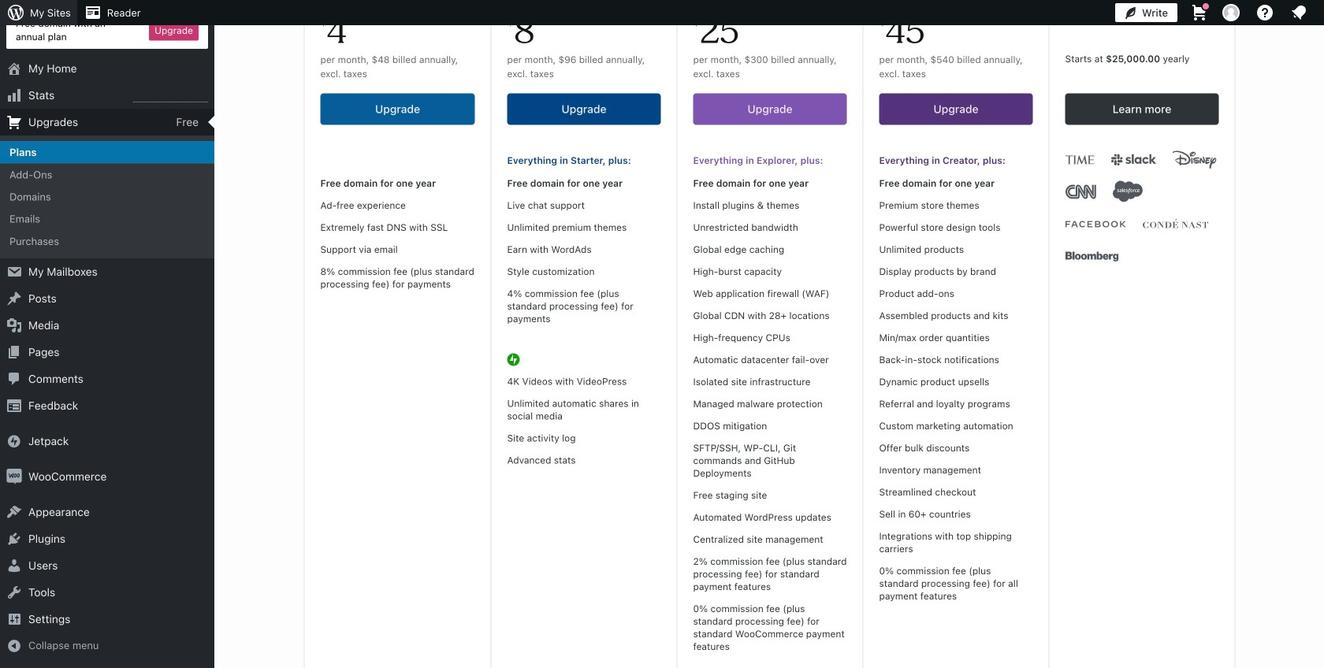 Task type: vqa. For each thing, say whether or not it's contained in the screenshot.
2nd img from the bottom
yes



Task type: locate. For each thing, give the bounding box(es) containing it.
img image
[[6, 434, 22, 449], [6, 469, 22, 485]]

help image
[[1256, 3, 1275, 22]]

0 vertical spatial img image
[[6, 434, 22, 449]]

1 vertical spatial img image
[[6, 469, 22, 485]]

manage your notifications image
[[1290, 3, 1309, 22]]

1 img image from the top
[[6, 434, 22, 449]]

my profile image
[[1223, 4, 1240, 21]]

2 img image from the top
[[6, 469, 22, 485]]



Task type: describe. For each thing, give the bounding box(es) containing it.
highest hourly views 0 image
[[133, 92, 208, 103]]

my shopping cart image
[[1190, 3, 1209, 22]]



